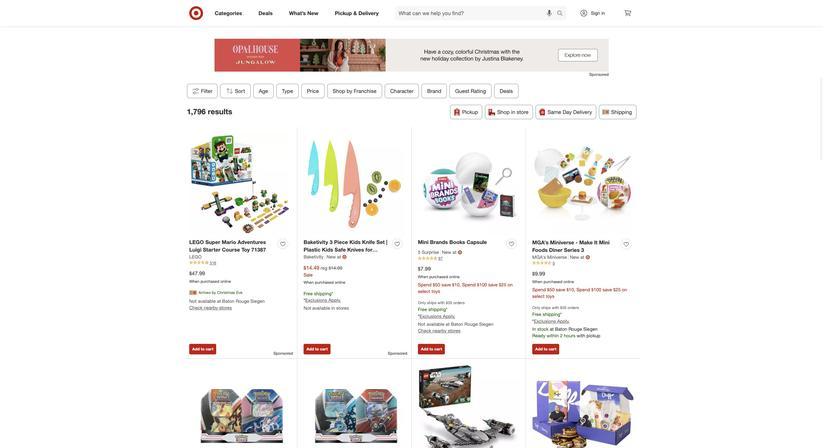 Task type: describe. For each thing, give the bounding box(es) containing it.
purchased for $7.99
[[430, 275, 448, 280]]

nearby inside only ships with $35 orders free shipping * * exclusions apply. not available at baton rouge siegen check nearby stores
[[433, 328, 447, 334]]

shipping inside free shipping * * exclusions apply. not available in stores
[[314, 291, 332, 296]]

guest rating button
[[450, 84, 492, 98]]

baton for $7.99
[[451, 322, 464, 327]]

guest
[[455, 88, 470, 94]]

when for $47.99
[[189, 279, 200, 284]]

new inside baketivity new at ¬
[[327, 254, 336, 260]]

$50 for $9.99
[[548, 287, 555, 293]]

deals link
[[253, 6, 281, 20]]

in for sign
[[602, 10, 606, 16]]

only ships with $35 orders free shipping * * exclusions apply. not available at baton rouge siegen check nearby stores
[[418, 301, 494, 334]]

-
[[576, 239, 578, 246]]

not inside free shipping * * exclusions apply. not available in stores
[[304, 306, 311, 311]]

97 link
[[418, 256, 520, 262]]

within
[[547, 333, 559, 339]]

add to cart button for $9.99
[[533, 344, 560, 355]]

exclusions inside free shipping * * exclusions apply. not available in stores
[[305, 298, 327, 303]]

toys for $7.99
[[432, 289, 440, 294]]

shipping
[[612, 109, 633, 115]]

on for mga's miniverse - make it mini foods diner series 3
[[622, 287, 628, 293]]

by for christmas
[[212, 290, 216, 295]]

cart for $7.99
[[435, 347, 442, 352]]

ships for $7.99
[[427, 301, 437, 305]]

add to cart for $47.99
[[192, 347, 214, 352]]

purchased for $47.99
[[201, 279, 220, 284]]

sort
[[235, 88, 245, 94]]

ships for $9.99
[[542, 305, 551, 310]]

pickup
[[587, 333, 601, 339]]

baketivity link
[[304, 254, 326, 260]]

mga's miniverse - make it mini foods diner series 3 link
[[533, 239, 619, 254]]

$35 for $7.99
[[446, 301, 453, 305]]

store
[[517, 109, 529, 115]]

delivery for pickup & delivery
[[359, 10, 379, 16]]

not inside only ships with $35 orders free shipping * * exclusions apply. not available at baton rouge siegen check nearby stores
[[418, 322, 426, 327]]

$47.99 when purchased online
[[189, 270, 231, 284]]

purchased for $9.99
[[544, 279, 563, 284]]

shop by franchise
[[333, 88, 377, 94]]

search
[[554, 10, 570, 17]]

What can we help you find? suggestions appear below search field
[[395, 6, 559, 20]]

stores inside only ships with $35 orders free shipping * * exclusions apply. not available at baton rouge siegen check nearby stores
[[448, 328, 461, 334]]

$35 for $9.99
[[561, 305, 567, 310]]

online for $47.99
[[221, 279, 231, 284]]

diner
[[550, 247, 563, 254]]

online inside $14.49 reg $14.99 sale when purchased online
[[335, 280, 346, 285]]

categories
[[215, 10, 242, 16]]

$25–$50 link
[[378, 0, 445, 26]]

sale
[[304, 272, 313, 278]]

rating
[[471, 88, 486, 94]]

$7.99 when purchased online spend $50 save $10, spend $100 save $25 on select toys
[[418, 266, 513, 294]]

baton for $9.99
[[556, 326, 568, 332]]

character button
[[385, 84, 419, 98]]

not inside "not available at baton rouge siegen check nearby stores"
[[189, 298, 197, 304]]

add to cart button for $7.99
[[418, 344, 445, 355]]

eve
[[236, 290, 243, 295]]

stores inside free shipping * * exclusions apply. not available in stores
[[337, 306, 349, 311]]

make
[[580, 239, 593, 246]]

1,796 results
[[187, 107, 232, 116]]

results
[[208, 107, 232, 116]]

check nearby stores button for $47.99
[[189, 305, 232, 311]]

course
[[222, 247, 240, 253]]

to for $9.99
[[544, 347, 548, 352]]

$10, for $9.99
[[567, 287, 576, 293]]

0 horizontal spatial mini
[[418, 239, 429, 246]]

same day delivery
[[548, 109, 593, 115]]

$50–$100
[[469, 19, 489, 25]]

mini brands books capsule
[[418, 239, 487, 246]]

$100–$150 link
[[513, 0, 580, 26]]

free inside free shipping * * exclusions apply. not available in stores
[[304, 291, 313, 296]]

nearby inside "not available at baton rouge siegen check nearby stores"
[[204, 305, 218, 311]]

316 link
[[189, 260, 291, 266]]

with for $7.99
[[438, 301, 445, 305]]

in
[[533, 326, 536, 332]]

sponsored for arrives by christmas eve
[[274, 351, 293, 356]]

2 to from the left
[[315, 347, 319, 352]]

spend down 97 link
[[463, 282, 476, 288]]

arrives by christmas eve
[[199, 290, 243, 295]]

online for $7.99
[[450, 275, 460, 280]]

type
[[282, 88, 293, 94]]

rouge inside "not available at baton rouge siegen check nearby stores"
[[236, 298, 249, 304]]

2 horizontal spatial sponsored
[[590, 72, 609, 77]]

same
[[548, 109, 562, 115]]

baton inside "not available at baton rouge siegen check nearby stores"
[[222, 298, 235, 304]]

5 for 5 surprise new at ¬
[[418, 250, 421, 255]]

spend down 5 "link"
[[577, 287, 591, 293]]

shop in store
[[498, 109, 529, 115]]

brand
[[427, 88, 442, 94]]

mga's for mga's miniverse new at ¬
[[533, 254, 546, 260]]

online for $9.99
[[564, 279, 575, 284]]

at inside only ships with $35 orders free shipping * * exclusions apply. not available at baton rouge siegen check nearby stores
[[446, 322, 450, 327]]

same day delivery button
[[536, 105, 597, 119]]

add to cart for $7.99
[[421, 347, 442, 352]]

$100–$150
[[535, 19, 558, 25]]

lego link
[[189, 254, 202, 260]]

new right what's
[[308, 10, 319, 16]]

lego for lego super mario adventures luigi starter course toy 71387
[[189, 239, 204, 246]]

&
[[354, 10, 357, 16]]

reg
[[321, 265, 328, 271]]

categories link
[[209, 6, 250, 20]]

available inside only ships with $35 orders free shipping * * exclusions apply. not available at baton rouge siegen check nearby stores
[[427, 322, 445, 327]]

add for $47.99
[[192, 347, 200, 352]]

toy
[[242, 247, 250, 253]]

apply. inside free shipping * * exclusions apply. not available in stores
[[329, 298, 341, 303]]

mario
[[222, 239, 236, 246]]

when inside $14.49 reg $14.99 sale when purchased online
[[304, 280, 314, 285]]

exclusions apply. button for $7.99
[[420, 313, 456, 320]]

it
[[595, 239, 598, 246]]

orders for $7.99
[[454, 301, 465, 305]]

available inside "not available at baton rouge siegen check nearby stores"
[[198, 298, 216, 304]]

filter
[[201, 88, 213, 94]]

only ships with $35 orders free shipping * * exclusions apply. in stock at  baton rouge siegen ready within 2 hours with pickup
[[533, 305, 601, 339]]

2 horizontal spatial with
[[577, 333, 586, 339]]

to for $7.99
[[430, 347, 434, 352]]

exclusions for $7.99
[[420, 314, 442, 319]]

what's
[[289, 10, 306, 16]]

3
[[582, 247, 585, 254]]

search button
[[554, 6, 570, 22]]

$50–$100 link
[[445, 0, 513, 26]]

5 surprise link
[[418, 249, 441, 256]]

day
[[563, 109, 572, 115]]

5 surprise new at ¬
[[418, 249, 462, 256]]

check inside "not available at baton rouge siegen check nearby stores"
[[189, 305, 203, 311]]

what's new link
[[284, 6, 327, 20]]

spend down $9.99 on the right bottom
[[533, 287, 546, 293]]

$9.99
[[533, 271, 546, 277]]

seasonal shipping icon image
[[189, 289, 197, 297]]

by for franchise
[[347, 88, 352, 94]]

at inside baketivity new at ¬
[[337, 254, 341, 260]]

purchased inside $14.49 reg $14.99 sale when purchased online
[[315, 280, 334, 285]]

shop for shop by franchise
[[333, 88, 345, 94]]

with for $9.99
[[552, 305, 560, 310]]

add to cart button for $47.99
[[189, 344, 217, 355]]

guest rating
[[455, 88, 486, 94]]

$7.99
[[418, 266, 431, 272]]

filter button
[[187, 84, 218, 98]]

$50 for $7.99
[[433, 282, 441, 288]]

lego super mario adventures luigi starter course toy 71387 link
[[189, 239, 275, 254]]

advertisement region
[[215, 39, 609, 72]]

exclusions apply. button for $14.49
[[305, 297, 341, 304]]

character
[[390, 88, 414, 94]]

foods
[[533, 247, 548, 254]]

when for $9.99
[[533, 279, 543, 284]]

316
[[210, 261, 216, 266]]

baketivity new at ¬
[[304, 254, 347, 260]]

lego for lego
[[189, 254, 202, 260]]



Task type: locate. For each thing, give the bounding box(es) containing it.
2 vertical spatial in
[[332, 306, 335, 311]]

books
[[450, 239, 466, 246]]

0 vertical spatial 5
[[418, 250, 421, 255]]

2 horizontal spatial baton
[[556, 326, 568, 332]]

only for $9.99
[[533, 305, 541, 310]]

by left franchise at the left top of page
[[347, 88, 352, 94]]

0 horizontal spatial pickup
[[335, 10, 352, 16]]

1 vertical spatial miniverse
[[548, 254, 567, 260]]

delivery right day
[[574, 109, 593, 115]]

stores inside "not available at baton rouge siegen check nearby stores"
[[219, 305, 232, 311]]

rouge for $7.99
[[465, 322, 478, 327]]

4 add to cart from the left
[[536, 347, 557, 352]]

0 horizontal spatial $100
[[477, 282, 487, 288]]

2 horizontal spatial free
[[533, 312, 542, 317]]

1 vertical spatial pickup
[[463, 109, 479, 115]]

mini brands books capsule link
[[418, 239, 487, 246]]

3 add to cart button from the left
[[418, 344, 445, 355]]

$10, inside $9.99 when purchased online spend $50 save $10, spend $100 save $25 on select toys
[[567, 287, 576, 293]]

shop left store
[[498, 109, 510, 115]]

orders inside only ships with $35 orders free shipping * * exclusions apply. in stock at  baton rouge siegen ready within 2 hours with pickup
[[568, 305, 580, 310]]

lego down luigi
[[189, 254, 202, 260]]

add
[[192, 347, 200, 352], [307, 347, 314, 352], [421, 347, 429, 352], [536, 347, 543, 352]]

spend
[[418, 282, 432, 288], [463, 282, 476, 288], [533, 287, 546, 293], [577, 287, 591, 293]]

1 horizontal spatial rouge
[[465, 322, 478, 327]]

$100 inside $9.99 when purchased online spend $50 save $10, spend $100 save $25 on select toys
[[592, 287, 602, 293]]

by inside button
[[347, 88, 352, 94]]

0 horizontal spatial sponsored
[[274, 351, 293, 356]]

miniverse for new
[[548, 254, 567, 260]]

1 vertical spatial lego
[[189, 254, 202, 260]]

0 horizontal spatial exclusions
[[305, 298, 327, 303]]

1 horizontal spatial $25
[[614, 287, 621, 293]]

on inside $7.99 when purchased online spend $50 save $10, spend $100 save $25 on select toys
[[508, 282, 513, 288]]

delivery for same day delivery
[[574, 109, 593, 115]]

1 add to cart button from the left
[[189, 344, 217, 355]]

only
[[418, 301, 426, 305], [533, 305, 541, 310]]

sponsored for *
[[388, 351, 408, 356]]

when for $7.99
[[418, 275, 429, 280]]

1 horizontal spatial exclusions apply. button
[[420, 313, 456, 320]]

super
[[205, 239, 220, 246]]

deals for 'deals' link
[[259, 10, 273, 16]]

siegen inside "not available at baton rouge siegen check nearby stores"
[[251, 298, 265, 304]]

$25 inside $7.99 when purchased online spend $50 save $10, spend $100 save $25 on select toys
[[499, 282, 507, 288]]

mga's up foods
[[533, 239, 549, 246]]

siegen for $9.99
[[584, 326, 598, 332]]

0 horizontal spatial shipping
[[314, 291, 332, 296]]

baketivity 3 piece kids knife set | plastic kids safe knives for kitchen | dishwasher safe, kid friendly safe knives set for cutting fruits, veggies image
[[304, 134, 405, 235], [304, 134, 405, 235]]

5 left surprise
[[418, 250, 421, 255]]

1 add to cart from the left
[[192, 347, 214, 352]]

on for mini brands books capsule
[[508, 282, 513, 288]]

1 mga's from the top
[[533, 239, 549, 246]]

when inside $9.99 when purchased online spend $50 save $10, spend $100 save $25 on select toys
[[533, 279, 543, 284]]

nearby
[[204, 305, 218, 311], [433, 328, 447, 334]]

4 add from the left
[[536, 347, 543, 352]]

sign
[[591, 10, 601, 16]]

$35 inside only ships with $35 orders free shipping * * exclusions apply. not available at baton rouge siegen check nearby stores
[[446, 301, 453, 305]]

2 lego from the top
[[189, 254, 202, 260]]

$35 inside only ships with $35 orders free shipping * * exclusions apply. in stock at  baton rouge siegen ready within 2 hours with pickup
[[561, 305, 567, 310]]

1,796
[[187, 107, 206, 116]]

shipping button
[[600, 105, 637, 119]]

$100 for mga's miniverse - make it mini foods diner series 3
[[592, 287, 602, 293]]

deals
[[259, 10, 273, 16], [500, 88, 513, 94]]

$10, inside $7.99 when purchased online spend $50 save $10, spend $100 save $25 on select toys
[[453, 282, 461, 288]]

orders
[[454, 301, 465, 305], [568, 305, 580, 310]]

¬
[[458, 249, 462, 256], [343, 254, 347, 260], [586, 254, 590, 261]]

spend down $7.99
[[418, 282, 432, 288]]

on inside $9.99 when purchased online spend $50 save $10, spend $100 save $25 on select toys
[[622, 287, 628, 293]]

1 horizontal spatial deals
[[500, 88, 513, 94]]

4 cart from the left
[[549, 347, 557, 352]]

in for shop
[[512, 109, 516, 115]]

5
[[418, 250, 421, 255], [553, 261, 555, 266]]

what's new
[[289, 10, 319, 16]]

at inside mga's miniverse new at ¬
[[581, 254, 585, 260]]

5 link
[[533, 261, 634, 267]]

lego
[[189, 239, 204, 246], [189, 254, 202, 260]]

online down $14.99
[[335, 280, 346, 285]]

0 horizontal spatial delivery
[[359, 10, 379, 16]]

shop by franchise button
[[327, 84, 382, 98]]

0 horizontal spatial $25
[[499, 282, 507, 288]]

toys for $9.99
[[546, 294, 555, 299]]

delivery right &
[[359, 10, 379, 16]]

1 lego from the top
[[189, 239, 204, 246]]

toys up only ships with $35 orders free shipping * * exclusions apply. in stock at  baton rouge siegen ready within 2 hours with pickup
[[546, 294, 555, 299]]

mga's miniverse new at ¬
[[533, 254, 590, 261]]

97
[[439, 256, 443, 261]]

$100 down 97 link
[[477, 282, 487, 288]]

0 horizontal spatial nearby
[[204, 305, 218, 311]]

cart for $47.99
[[206, 347, 214, 352]]

in inside button
[[512, 109, 516, 115]]

$14.49 reg $14.99 sale when purchased online
[[304, 265, 346, 285]]

brand button
[[422, 84, 447, 98]]

0 horizontal spatial free
[[304, 291, 313, 296]]

with
[[438, 301, 445, 305], [552, 305, 560, 310], [577, 333, 586, 339]]

with inside only ships with $35 orders free shipping * * exclusions apply. not available at baton rouge siegen check nearby stores
[[438, 301, 445, 305]]

select
[[418, 289, 431, 294], [533, 294, 545, 299]]

5 inside "link"
[[553, 261, 555, 266]]

1 horizontal spatial $10,
[[567, 287, 576, 293]]

pokémon trading card game: vaporeon umbreon tin bundle image
[[304, 366, 405, 449], [304, 366, 405, 449]]

2 horizontal spatial not
[[418, 322, 426, 327]]

0 horizontal spatial with
[[438, 301, 445, 305]]

duff goldman diy baking set for kids by baketivity - bake delicious s'mores sandwich cookies with premeasured ingredients best family fun activity image
[[533, 366, 634, 449], [533, 366, 634, 449]]

1 horizontal spatial delivery
[[574, 109, 593, 115]]

siegen inside only ships with $35 orders free shipping * * exclusions apply. not available at baton rouge siegen check nearby stores
[[480, 322, 494, 327]]

1 horizontal spatial free
[[418, 307, 427, 312]]

1 horizontal spatial baton
[[451, 322, 464, 327]]

¬ down make
[[586, 254, 590, 261]]

select inside $9.99 when purchased online spend $50 save $10, spend $100 save $25 on select toys
[[533, 294, 545, 299]]

check nearby stores button for $7.99
[[418, 328, 461, 334]]

0 horizontal spatial baton
[[222, 298, 235, 304]]

lego up luigi
[[189, 239, 204, 246]]

3 add from the left
[[421, 347, 429, 352]]

select for $7.99
[[418, 289, 431, 294]]

1 vertical spatial shop
[[498, 109, 510, 115]]

new inside mga's miniverse new at ¬
[[570, 254, 580, 260]]

3 cart from the left
[[435, 347, 442, 352]]

2 mga's from the top
[[533, 254, 546, 260]]

in inside free shipping * * exclusions apply. not available in stores
[[332, 306, 335, 311]]

toys
[[432, 289, 440, 294], [546, 294, 555, 299]]

0 horizontal spatial stores
[[219, 305, 232, 311]]

¬ for mga's miniverse - make it mini foods diner series 3
[[586, 254, 590, 261]]

lego inside lego super mario adventures luigi starter course toy 71387
[[189, 239, 204, 246]]

apply. for $9.99
[[558, 319, 570, 324]]

1 horizontal spatial ships
[[542, 305, 551, 310]]

1 vertical spatial available
[[313, 306, 330, 311]]

to for $47.99
[[201, 347, 205, 352]]

lego super mario adventures luigi starter course toy 71387
[[189, 239, 266, 253]]

siegen
[[251, 298, 265, 304], [480, 322, 494, 327], [584, 326, 598, 332]]

christmas
[[217, 290, 235, 295]]

1 horizontal spatial $100
[[592, 287, 602, 293]]

cart for $9.99
[[549, 347, 557, 352]]

rouge
[[236, 298, 249, 304], [465, 322, 478, 327], [569, 326, 583, 332]]

mga's
[[533, 239, 549, 246], [533, 254, 546, 260]]

ships inside only ships with $35 orders free shipping * * exclusions apply. in stock at  baton rouge siegen ready within 2 hours with pickup
[[542, 305, 551, 310]]

1 vertical spatial by
[[212, 290, 216, 295]]

0 vertical spatial lego
[[189, 239, 204, 246]]

purchased down "reg"
[[315, 280, 334, 285]]

2 add to cart button from the left
[[304, 344, 331, 355]]

siegen for $7.99
[[480, 322, 494, 327]]

0 horizontal spatial check nearby stores button
[[189, 305, 232, 311]]

mini brands books capsule image
[[418, 134, 520, 235], [418, 134, 520, 235]]

mga's for mga's miniverse - make it mini foods diner series 3
[[533, 239, 549, 246]]

arrives
[[199, 290, 211, 295]]

1 horizontal spatial check
[[418, 328, 432, 334]]

1 horizontal spatial toys
[[546, 294, 555, 299]]

deals inside button
[[500, 88, 513, 94]]

0 vertical spatial deals
[[259, 10, 273, 16]]

shop right "price"
[[333, 88, 345, 94]]

apply. inside only ships with $35 orders free shipping * * exclusions apply. in stock at  baton rouge siegen ready within 2 hours with pickup
[[558, 319, 570, 324]]

1 horizontal spatial $50
[[548, 287, 555, 293]]

deals button
[[494, 84, 519, 98]]

1 vertical spatial 5
[[553, 261, 555, 266]]

¬ up $14.99
[[343, 254, 347, 260]]

rouge for $9.99
[[569, 326, 583, 332]]

not available at baton rouge siegen check nearby stores
[[189, 298, 265, 311]]

0 horizontal spatial apply.
[[329, 298, 341, 303]]

when down $9.99 on the right bottom
[[533, 279, 543, 284]]

$25 inside $9.99 when purchased online spend $50 save $10, spend $100 save $25 on select toys
[[614, 287, 621, 293]]

miniverse inside mga's miniverse - make it mini foods diner series 3
[[551, 239, 575, 246]]

1 add from the left
[[192, 347, 200, 352]]

2 horizontal spatial exclusions
[[534, 319, 556, 324]]

2 vertical spatial not
[[418, 322, 426, 327]]

purchased inside $47.99 when purchased online
[[201, 279, 220, 284]]

71387
[[252, 247, 266, 253]]

age
[[259, 88, 268, 94]]

1 to from the left
[[201, 347, 205, 352]]

online up the christmas on the bottom of the page
[[221, 279, 231, 284]]

mini
[[418, 239, 429, 246], [600, 239, 610, 246]]

cart
[[206, 347, 214, 352], [320, 347, 328, 352], [435, 347, 442, 352], [549, 347, 557, 352]]

1 horizontal spatial exclusions
[[420, 314, 442, 319]]

baton inside only ships with $35 orders free shipping * * exclusions apply. in stock at  baton rouge siegen ready within 2 hours with pickup
[[556, 326, 568, 332]]

pickup for pickup & delivery
[[335, 10, 352, 16]]

only inside only ships with $35 orders free shipping * * exclusions apply. in stock at  baton rouge siegen ready within 2 hours with pickup
[[533, 305, 541, 310]]

online down 5 "link"
[[564, 279, 575, 284]]

toys inside $9.99 when purchased online spend $50 save $10, spend $100 save $25 on select toys
[[546, 294, 555, 299]]

orders inside only ships with $35 orders free shipping * * exclusions apply. not available at baton rouge siegen check nearby stores
[[454, 301, 465, 305]]

0 horizontal spatial by
[[212, 290, 216, 295]]

5 inside 5 surprise new at ¬
[[418, 250, 421, 255]]

orders down $9.99 when purchased online spend $50 save $10, spend $100 save $25 on select toys
[[568, 305, 580, 310]]

stock
[[538, 326, 549, 332]]

shipping for $9.99
[[543, 312, 561, 317]]

siegen inside only ships with $35 orders free shipping * * exclusions apply. in stock at  baton rouge siegen ready within 2 hours with pickup
[[584, 326, 598, 332]]

available inside free shipping * * exclusions apply. not available in stores
[[313, 306, 330, 311]]

1 horizontal spatial $35
[[561, 305, 567, 310]]

hours
[[564, 333, 576, 339]]

1 horizontal spatial on
[[622, 287, 628, 293]]

purchased down $9.99 on the right bottom
[[544, 279, 563, 284]]

purchased down $7.99
[[430, 275, 448, 280]]

1 horizontal spatial by
[[347, 88, 352, 94]]

1 horizontal spatial shop
[[498, 109, 510, 115]]

brands
[[430, 239, 448, 246]]

$14.99
[[329, 265, 343, 271]]

orders down $7.99 when purchased online spend $50 save $10, spend $100 save $25 on select toys
[[454, 301, 465, 305]]

type button
[[276, 84, 299, 98]]

series
[[564, 247, 580, 254]]

0 horizontal spatial available
[[198, 298, 216, 304]]

1 vertical spatial in
[[512, 109, 516, 115]]

1 horizontal spatial shipping
[[429, 307, 446, 312]]

mga's miniverse - make it mini foods diner series 3
[[533, 239, 610, 254]]

pickup inside button
[[463, 109, 479, 115]]

pickup left &
[[335, 10, 352, 16]]

by right arrives
[[212, 290, 216, 295]]

0 horizontal spatial shop
[[333, 88, 345, 94]]

capsule
[[467, 239, 487, 246]]

baton inside only ships with $35 orders free shipping * * exclusions apply. not available at baton rouge siegen check nearby stores
[[451, 322, 464, 327]]

mini right it
[[600, 239, 610, 246]]

1 vertical spatial nearby
[[433, 328, 447, 334]]

1 horizontal spatial in
[[512, 109, 516, 115]]

at inside 5 surprise new at ¬
[[453, 250, 457, 255]]

pickup & delivery link
[[330, 6, 387, 20]]

1 vertical spatial mga's
[[533, 254, 546, 260]]

$50 inside $9.99 when purchased online spend $50 save $10, spend $100 save $25 on select toys
[[548, 287, 555, 293]]

$9.99 when purchased online spend $50 save $10, spend $100 save $25 on select toys
[[533, 271, 628, 299]]

miniverse
[[551, 239, 575, 246], [548, 254, 567, 260]]

0 vertical spatial by
[[347, 88, 352, 94]]

price
[[307, 88, 319, 94]]

$25 for mini brands books capsule
[[499, 282, 507, 288]]

mga's down foods
[[533, 254, 546, 260]]

miniverse down diner
[[548, 254, 567, 260]]

free for $7.99
[[418, 307, 427, 312]]

1 cart from the left
[[206, 347, 214, 352]]

$35 up "2"
[[561, 305, 567, 310]]

0 horizontal spatial not
[[189, 298, 197, 304]]

mga's inside mga's miniverse new at ¬
[[533, 254, 546, 260]]

new inside 5 surprise new at ¬
[[442, 250, 452, 255]]

3 add to cart from the left
[[421, 347, 442, 352]]

exclusions apply. button for $9.99
[[534, 318, 570, 325]]

1 horizontal spatial only
[[533, 305, 541, 310]]

deals left what's
[[259, 10, 273, 16]]

shop
[[333, 88, 345, 94], [498, 109, 510, 115]]

4 add to cart button from the left
[[533, 344, 560, 355]]

add to cart
[[192, 347, 214, 352], [307, 347, 328, 352], [421, 347, 442, 352], [536, 347, 557, 352]]

ships inside only ships with $35 orders free shipping * * exclusions apply. not available at baton rouge siegen check nearby stores
[[427, 301, 437, 305]]

0 vertical spatial check
[[189, 305, 203, 311]]

shop for shop in store
[[498, 109, 510, 115]]

pickup for pickup
[[463, 109, 479, 115]]

baketivity
[[304, 254, 324, 260]]

5 for 5
[[553, 261, 555, 266]]

2
[[561, 333, 563, 339]]

adventures
[[238, 239, 266, 246]]

only for $7.99
[[418, 301, 426, 305]]

add for $7.99
[[421, 347, 429, 352]]

5 down mga's miniverse link
[[553, 261, 555, 266]]

save
[[442, 282, 451, 288], [489, 282, 498, 288], [556, 287, 566, 293], [603, 287, 613, 293]]

2 horizontal spatial in
[[602, 10, 606, 16]]

new up "97"
[[442, 250, 452, 255]]

mga's miniverse - make it mini foods diner series 3 image
[[533, 134, 634, 235], [533, 134, 634, 235]]

at inside only ships with $35 orders free shipping * * exclusions apply. in stock at  baton rouge siegen ready within 2 hours with pickup
[[550, 326, 554, 332]]

add to cart for $9.99
[[536, 347, 557, 352]]

$100 down 5 "link"
[[592, 287, 602, 293]]

1 vertical spatial check nearby stores button
[[418, 328, 461, 334]]

at inside "not available at baton rouge siegen check nearby stores"
[[217, 298, 221, 304]]

purchased inside $9.99 when purchased online spend $50 save $10, spend $100 save $25 on select toys
[[544, 279, 563, 284]]

new up $14.99
[[327, 254, 336, 260]]

add to cart button
[[189, 344, 217, 355], [304, 344, 331, 355], [418, 344, 445, 355], [533, 344, 560, 355]]

free inside only ships with $35 orders free shipping * * exclusions apply. not available at baton rouge siegen check nearby stores
[[418, 307, 427, 312]]

1 horizontal spatial mini
[[600, 239, 610, 246]]

1 horizontal spatial 5
[[553, 261, 555, 266]]

online inside $47.99 when purchased online
[[221, 279, 231, 284]]

select down $9.99 on the right bottom
[[533, 294, 545, 299]]

delivery inside button
[[574, 109, 593, 115]]

2 add from the left
[[307, 347, 314, 352]]

0 horizontal spatial siegen
[[251, 298, 265, 304]]

shipping inside only ships with $35 orders free shipping * * exclusions apply. not available at baton rouge siegen check nearby stores
[[429, 307, 446, 312]]

2 horizontal spatial exclusions apply. button
[[534, 318, 570, 325]]

1 vertical spatial deals
[[500, 88, 513, 94]]

0 horizontal spatial ¬
[[343, 254, 347, 260]]

when inside $47.99 when purchased online
[[189, 279, 200, 284]]

miniverse for -
[[551, 239, 575, 246]]

shipping for $7.99
[[429, 307, 446, 312]]

0 vertical spatial shop
[[333, 88, 345, 94]]

2 cart from the left
[[320, 347, 328, 352]]

2 horizontal spatial rouge
[[569, 326, 583, 332]]

not
[[189, 298, 197, 304], [304, 306, 311, 311], [418, 322, 426, 327]]

$50 inside $7.99 when purchased online spend $50 save $10, spend $100 save $25 on select toys
[[433, 282, 441, 288]]

1 horizontal spatial check nearby stores button
[[418, 328, 461, 334]]

0 horizontal spatial $35
[[446, 301, 453, 305]]

0 vertical spatial not
[[189, 298, 197, 304]]

ships
[[427, 301, 437, 305], [542, 305, 551, 310]]

online inside $9.99 when purchased online spend $50 save $10, spend $100 save $25 on select toys
[[564, 279, 575, 284]]

exclusions inside only ships with $35 orders free shipping * * exclusions apply. not available at baton rouge siegen check nearby stores
[[420, 314, 442, 319]]

toys up only ships with $35 orders free shipping * * exclusions apply. not available at baton rouge siegen check nearby stores
[[432, 289, 440, 294]]

0 horizontal spatial select
[[418, 289, 431, 294]]

online down 97 link
[[450, 275, 460, 280]]

$14.49
[[304, 265, 320, 271]]

0 horizontal spatial toys
[[432, 289, 440, 294]]

by
[[347, 88, 352, 94], [212, 290, 216, 295]]

free inside only ships with $35 orders free shipping * * exclusions apply. in stock at  baton rouge siegen ready within 2 hours with pickup
[[533, 312, 542, 317]]

pickup down guest rating button
[[463, 109, 479, 115]]

when inside $7.99 when purchased online spend $50 save $10, spend $100 save $25 on select toys
[[418, 275, 429, 280]]

free for $9.99
[[533, 312, 542, 317]]

0 vertical spatial delivery
[[359, 10, 379, 16]]

2 horizontal spatial stores
[[448, 328, 461, 334]]

apply.
[[329, 298, 341, 303], [443, 314, 456, 319], [558, 319, 570, 324]]

$10, down 5 "link"
[[567, 287, 576, 293]]

purchased up arrives
[[201, 279, 220, 284]]

online
[[450, 275, 460, 280], [221, 279, 231, 284], [564, 279, 575, 284], [335, 280, 346, 285]]

¬ for mini brands books capsule
[[458, 249, 462, 256]]

1 horizontal spatial select
[[533, 294, 545, 299]]

luigi
[[189, 247, 202, 253]]

2 add to cart from the left
[[307, 347, 328, 352]]

$100 for mini brands books capsule
[[477, 282, 487, 288]]

sort button
[[220, 84, 251, 98]]

0 horizontal spatial $10,
[[453, 282, 461, 288]]

purchased
[[430, 275, 448, 280], [201, 279, 220, 284], [544, 279, 563, 284], [315, 280, 334, 285]]

shipping inside only ships with $35 orders free shipping * * exclusions apply. in stock at  baton rouge siegen ready within 2 hours with pickup
[[543, 312, 561, 317]]

pokémon trading card game: flareon syleveon tin bundle image
[[189, 366, 291, 449], [189, 366, 291, 449]]

mini up 5 surprise link
[[418, 239, 429, 246]]

rouge inside only ships with $35 orders free shipping * * exclusions apply. not available at baton rouge siegen check nearby stores
[[465, 322, 478, 327]]

$25 for mga's miniverse - make it mini foods diner series 3
[[614, 287, 621, 293]]

0 horizontal spatial $50
[[433, 282, 441, 288]]

$35 down $7.99 when purchased online spend $50 save $10, spend $100 save $25 on select toys
[[446, 301, 453, 305]]

when down sale
[[304, 280, 314, 285]]

deals up shop in store button
[[500, 88, 513, 94]]

3 to from the left
[[430, 347, 434, 352]]

¬ down books
[[458, 249, 462, 256]]

$25–$50
[[403, 19, 421, 25]]

apply. inside only ships with $35 orders free shipping * * exclusions apply. not available at baton rouge siegen check nearby stores
[[443, 314, 456, 319]]

mga's inside mga's miniverse - make it mini foods diner series 3
[[533, 239, 549, 246]]

shop in store button
[[485, 105, 533, 119]]

miniverse inside mga's miniverse new at ¬
[[548, 254, 567, 260]]

add for $9.99
[[536, 347, 543, 352]]

*
[[332, 291, 333, 296], [304, 298, 305, 303], [446, 307, 448, 312], [561, 312, 562, 317], [418, 314, 420, 319], [533, 319, 534, 324]]

apply. for $7.99
[[443, 314, 456, 319]]

$47.99
[[189, 270, 205, 277]]

1 horizontal spatial stores
[[337, 306, 349, 311]]

when down $7.99
[[418, 275, 429, 280]]

select inside $7.99 when purchased online spend $50 save $10, spend $100 save $25 on select toys
[[418, 289, 431, 294]]

$100 inside $7.99 when purchased online spend $50 save $10, spend $100 save $25 on select toys
[[477, 282, 487, 288]]

new down series
[[570, 254, 580, 260]]

online inside $7.99 when purchased online spend $50 save $10, spend $100 save $25 on select toys
[[450, 275, 460, 280]]

purchased inside $7.99 when purchased online spend $50 save $10, spend $100 save $25 on select toys
[[430, 275, 448, 280]]

1 horizontal spatial orders
[[568, 305, 580, 310]]

when down $47.99
[[189, 279, 200, 284]]

check inside only ships with $35 orders free shipping * * exclusions apply. not available at baton rouge siegen check nearby stores
[[418, 328, 432, 334]]

1 horizontal spatial sponsored
[[388, 351, 408, 356]]

1 horizontal spatial not
[[304, 306, 311, 311]]

orders for $9.99
[[568, 305, 580, 310]]

$10, down 97 link
[[453, 282, 461, 288]]

rouge inside only ships with $35 orders free shipping * * exclusions apply. in stock at  baton rouge siegen ready within 2 hours with pickup
[[569, 326, 583, 332]]

lego star wars the mandalorian's n-1 starfighter set 75325 image
[[418, 366, 520, 449], [418, 366, 520, 449]]

select down $7.99
[[418, 289, 431, 294]]

exclusions inside only ships with $35 orders free shipping * * exclusions apply. in stock at  baton rouge siegen ready within 2 hours with pickup
[[534, 319, 556, 324]]

$50 down "97"
[[433, 282, 441, 288]]

2 horizontal spatial siegen
[[584, 326, 598, 332]]

1 vertical spatial delivery
[[574, 109, 593, 115]]

miniverse up diner
[[551, 239, 575, 246]]

$35
[[446, 301, 453, 305], [561, 305, 567, 310]]

to
[[201, 347, 205, 352], [315, 347, 319, 352], [430, 347, 434, 352], [544, 347, 548, 352]]

$10, for $7.99
[[453, 282, 461, 288]]

2 horizontal spatial available
[[427, 322, 445, 327]]

0 vertical spatial check nearby stores button
[[189, 305, 232, 311]]

2 horizontal spatial shipping
[[543, 312, 561, 317]]

0 horizontal spatial ships
[[427, 301, 437, 305]]

when
[[418, 275, 429, 280], [189, 279, 200, 284], [533, 279, 543, 284], [304, 280, 314, 285]]

0 vertical spatial pickup
[[335, 10, 352, 16]]

4 to from the left
[[544, 347, 548, 352]]

0 vertical spatial in
[[602, 10, 606, 16]]

sign in link
[[575, 6, 616, 20]]

0 horizontal spatial only
[[418, 301, 426, 305]]

price button
[[301, 84, 325, 98]]

0 horizontal spatial deals
[[259, 10, 273, 16]]

0 horizontal spatial rouge
[[236, 298, 249, 304]]

0 vertical spatial available
[[198, 298, 216, 304]]

select for $9.99
[[533, 294, 545, 299]]

age button
[[253, 84, 274, 98]]

1 horizontal spatial with
[[552, 305, 560, 310]]

mga's miniverse link
[[533, 254, 569, 261]]

toys inside $7.99 when purchased online spend $50 save $10, spend $100 save $25 on select toys
[[432, 289, 440, 294]]

lego super mario adventures luigi starter course toy 71387 image
[[189, 134, 291, 235], [189, 134, 291, 235]]

deals for deals button
[[500, 88, 513, 94]]

exclusions for $9.99
[[534, 319, 556, 324]]

delivery
[[359, 10, 379, 16], [574, 109, 593, 115]]

only inside only ships with $35 orders free shipping * * exclusions apply. not available at baton rouge siegen check nearby stores
[[418, 301, 426, 305]]

1 vertical spatial check
[[418, 328, 432, 334]]

mini inside mga's miniverse - make it mini foods diner series 3
[[600, 239, 610, 246]]

$50 down mga's miniverse link
[[548, 287, 555, 293]]

2 horizontal spatial apply.
[[558, 319, 570, 324]]



Task type: vqa. For each thing, say whether or not it's contained in the screenshot.
Delivery for Same Day Delivery
yes



